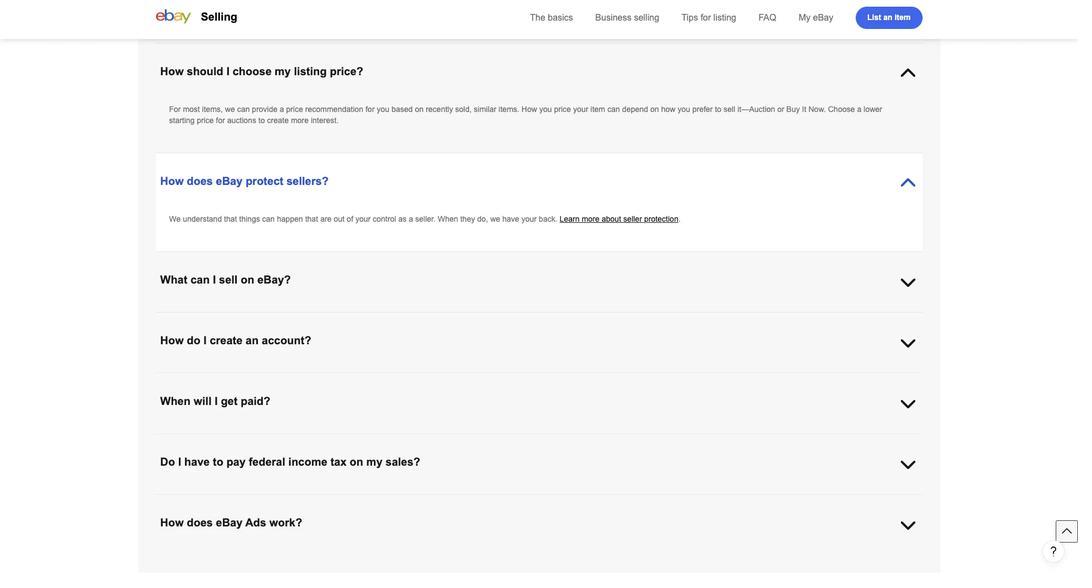 Task type: vqa. For each thing, say whether or not it's contained in the screenshot.
account?
yes



Task type: describe. For each thing, give the bounding box(es) containing it.
2 items from the left
[[539, 313, 558, 322]]

0 horizontal spatial the
[[530, 13, 545, 22]]

0 horizontal spatial in
[[419, 507, 425, 515]]

for down the on the bottom right of the page
[[793, 518, 802, 527]]

create inside to get started, select list an item. we'll help you create and verify your account, and set-up payment information during your first listing. have your preferred payment account details on hand and be ready to receive a call or text on your phone for verification.
[[338, 374, 360, 383]]

1 vertical spatial have
[[502, 215, 519, 223]]

item inside for most items, we can provide a price recommendation for you based on recently sold, similar items. how you price your item can depend on how you prefer to sell it—auction or buy it now. choose a lower starting price for auctions to create more interest.
[[591, 105, 605, 114]]

$1,000
[[804, 518, 828, 527]]

starting on jan 1, 2022, irs regulations require all businesses that process payments, including online marketplaces like ebay, to issue a form 1099-k for all sellers who receive $600 or more in sales. the new tax reporting requirement may impact your 2022 tax return that you may file in 2023. however, just because you receive a 1099-k doesn't automatically mean that you'll owe taxes on the amount reported on your 1099- k. only goods that are sold for a profit are considered taxable, so you won't owe any taxes on something you sell for less than what you paid for it. for example, if you bought a bike for $1,000 last year, and then sold it on ebay today for $700, that $700 you made would generally not be subject to income tax. check out our
[[169, 495, 906, 538]]

1 horizontal spatial .
[[862, 6, 864, 15]]

how for how does ebay protect sellers?
[[160, 175, 184, 187]]

a right provide
[[280, 105, 284, 114]]

0 horizontal spatial income
[[288, 456, 327, 468]]

any inside "starting on jan 1, 2022, irs regulations require all businesses that process payments, including online marketplaces like ebay, to issue a form 1099-k for all sellers who receive $600 or more in sales. the new tax reporting requirement may impact your 2022 tax return that you may file in 2023. however, just because you receive a 1099-k doesn't automatically mean that you'll owe taxes on the amount reported on your 1099- k. only goods that are sold for a profit are considered taxable, so you won't owe any taxes on something you sell for less than what you paid for it. for example, if you bought a bike for $1,000 last year, and then sold it on ebay today for $700, that $700 you made would generally not be subject to income tax. check out our"
[[448, 518, 461, 527]]

that left the process
[[387, 495, 400, 504]]

1 horizontal spatial from
[[440, 313, 455, 322]]

1 horizontal spatial get
[[221, 395, 238, 407]]

to down provide
[[258, 116, 265, 125]]

your right verify
[[398, 374, 413, 383]]

0 vertical spatial taxes
[[754, 507, 772, 515]]

ebay left protect
[[216, 175, 243, 187]]

$700,
[[255, 529, 275, 538]]

interest.
[[311, 116, 339, 125]]

taxable,
[[356, 518, 384, 527]]

your left the closet.
[[458, 313, 473, 322]]

work?
[[269, 517, 302, 529]]

that down requirement
[[220, 518, 233, 527]]

use
[[199, 6, 212, 15]]

to inside to get started, select list an item. we'll help you create and verify your account, and set-up payment information during your first listing. have your preferred payment account details on hand and be ready to receive a call or text on your phone for verification.
[[875, 374, 881, 383]]

sell left almost
[[199, 313, 211, 322]]

just
[[484, 507, 496, 515]]

help
[[306, 374, 321, 383]]

generally
[[370, 529, 402, 538]]

process
[[402, 495, 430, 504]]

1 horizontal spatial may
[[312, 6, 327, 15]]

something
[[494, 518, 530, 527]]

how for how do i create an account?
[[160, 334, 184, 347]]

0 horizontal spatial 1099-
[[578, 507, 598, 515]]

0 horizontal spatial out
[[334, 215, 345, 223]]

that left 'violate' on the bottom right of the page
[[560, 313, 573, 322]]

1,
[[224, 495, 230, 504]]

i for sell
[[213, 274, 216, 286]]

2 supplies from the left
[[638, 6, 666, 15]]

your right of
[[355, 215, 371, 223]]

protect
[[246, 175, 283, 187]]

a left the bike
[[770, 518, 775, 527]]

understand
[[183, 215, 222, 223]]

at
[[376, 6, 382, 15]]

2 all from the left
[[705, 495, 712, 504]]

1 horizontal spatial more
[[582, 215, 600, 223]]

on left hand
[[797, 374, 806, 383]]

you right how
[[678, 105, 690, 114]]

it
[[186, 529, 190, 538]]

i right "do"
[[178, 456, 181, 468]]

your up profit
[[288, 507, 303, 515]]

1 vertical spatial sold
[[169, 529, 183, 538]]

0 vertical spatial buy
[[760, 6, 773, 15]]

1 vertical spatial create
[[210, 334, 243, 347]]

do
[[187, 334, 200, 347]]

i for create
[[204, 334, 207, 347]]

1 horizontal spatial price
[[286, 105, 303, 114]]

your down "select"
[[224, 385, 239, 394]]

0 horizontal spatial owe
[[431, 518, 446, 527]]

set-
[[462, 374, 475, 383]]

a left the lower
[[857, 105, 862, 114]]

can up auctions
[[237, 105, 250, 114]]

for down items,
[[216, 116, 225, 125]]

sell inside for most items, we can provide a price recommendation for you based on recently sold, similar items. how you price your item can depend on how you prefer to sell it—auction or buy it now. choose a lower starting price for auctions to create more interest.
[[724, 105, 735, 114]]

reporting
[[169, 507, 200, 515]]

lower
[[864, 105, 882, 114]]

1 horizontal spatial we
[[490, 215, 500, 223]]

or inside to get started, select list an item. we'll help you create and verify your account, and set-up payment information during your first listing. have your preferred payment account details on hand and be ready to receive a call or text on your phone for verification.
[[190, 385, 196, 394]]

up
[[475, 374, 484, 383]]

1 vertical spatial my
[[366, 456, 383, 468]]

list inside to get started, select list an item. we'll help you create and verify your account, and set-up payment information during your first listing. have your preferred payment account details on hand and be ready to receive a call or text on your phone for verification.
[[243, 374, 255, 383]]

$700
[[292, 529, 309, 538]]

buy ebay branded packaging link
[[760, 6, 862, 15]]

1 supplies from the left
[[266, 6, 295, 15]]

select
[[221, 374, 241, 383]]

can right things
[[262, 215, 275, 223]]

and right hand
[[827, 374, 840, 383]]

you left based
[[377, 105, 389, 114]]

1 horizontal spatial listing
[[714, 13, 736, 22]]

you right items.
[[539, 105, 552, 114]]

what can i sell on ebay?
[[160, 274, 291, 286]]

boxes
[[444, 6, 465, 15]]

or right laws, on the right of page
[[634, 313, 641, 322]]

for right tips
[[701, 13, 711, 22]]

that down profit
[[277, 529, 290, 538]]

you for you can sell almost anything, from homemade goods to used or unused items from your closet. we restrict items that violate any laws, or infringe on intellectual property.
[[169, 313, 182, 322]]

for left based
[[366, 105, 375, 114]]

1 horizontal spatial owe
[[737, 507, 752, 515]]

on left ebay? at the left top of the page
[[241, 274, 254, 286]]

0 horizontal spatial any
[[214, 6, 227, 15]]

on right "infringe"
[[671, 313, 680, 322]]

doesn't
[[605, 507, 631, 515]]

paid?
[[241, 395, 270, 407]]

you down "marketplaces"
[[529, 507, 542, 515]]

1 vertical spatial receive
[[756, 495, 781, 504]]

reported
[[827, 507, 856, 515]]

today
[[222, 529, 242, 538]]

touch,
[[563, 6, 585, 15]]

for up mean
[[693, 495, 702, 504]]

learn
[[560, 215, 580, 223]]

file
[[407, 507, 417, 515]]

marketplaces
[[526, 495, 572, 504]]

you left already
[[297, 6, 310, 15]]

are left of
[[320, 215, 332, 223]]

a down impact
[[277, 518, 281, 527]]

create inside for most items, we can provide a price recommendation for you based on recently sold, similar items. how you price your item can depend on how you prefer to sell it—auction or buy it now. choose a lower starting price for auctions to create more interest.
[[267, 116, 289, 125]]

2 vertical spatial tax
[[325, 507, 335, 515]]

1 vertical spatial tax
[[894, 495, 905, 504]]

sell up almost
[[219, 274, 238, 286]]

bike
[[777, 518, 791, 527]]

require
[[310, 495, 334, 504]]

we inside for most items, we can provide a price recommendation for you based on recently sold, similar items. how you price your item can depend on how you prefer to sell it—auction or buy it now. choose a lower starting price for auctions to create more interest.
[[225, 105, 235, 114]]

or right the home
[[406, 6, 413, 15]]

0 vertical spatial k
[[686, 495, 691, 504]]

details
[[772, 374, 795, 383]]

started,
[[193, 374, 219, 383]]

seller.
[[415, 215, 436, 223]]

do,
[[477, 215, 488, 223]]

2 horizontal spatial any
[[600, 313, 612, 322]]

can up do
[[184, 313, 197, 322]]

account?
[[262, 334, 311, 347]]

ebay inside "starting on jan 1, 2022, irs regulations require all businesses that process payments, including online marketplaces like ebay, to issue a form 1099-k for all sellers who receive $600 or more in sales. the new tax reporting requirement may impact your 2022 tax return that you may file in 2023. however, just because you receive a 1099-k doesn't automatically mean that you'll owe taxes on the amount reported on your 1099- k. only goods that are sold for a profit are considered taxable, so you won't owe any taxes on something you sell for less than what you paid for it. for example, if you bought a bike for $1,000 last year, and then sold it on ebay today for $700, that $700 you made would generally not be subject to income tax. check out our"
[[203, 529, 220, 538]]

are left tips
[[668, 6, 680, 15]]

1 horizontal spatial we
[[500, 313, 511, 322]]

first
[[600, 374, 613, 383]]

to right subject at the left
[[455, 529, 461, 538]]

on right based
[[415, 105, 424, 114]]

price?
[[330, 65, 363, 77]]

ebay left my at the top
[[776, 6, 793, 15]]

you inside to get started, select list an item. we'll help you create and verify your account, and set-up payment information during your first listing. have your preferred payment account details on hand and be ready to receive a call or text on your phone for verification.
[[323, 374, 336, 383]]

1 payment from the left
[[486, 374, 516, 383]]

and left set-
[[447, 374, 460, 383]]

faq link
[[759, 13, 777, 22]]

1 items from the left
[[419, 313, 438, 322]]

items,
[[202, 105, 223, 114]]

auctions
[[227, 116, 256, 125]]

for inside for most items, we can provide a price recommendation for you based on recently sold, similar items. how you price your item can depend on how you prefer to sell it—auction or buy it now. choose a lower starting price for auctions to create more interest.
[[169, 105, 181, 114]]

amount
[[798, 507, 824, 515]]

0 horizontal spatial listing
[[294, 65, 327, 77]]

jan
[[209, 495, 222, 504]]

0 vertical spatial my
[[275, 65, 291, 77]]

0 horizontal spatial price
[[197, 116, 214, 125]]

0 horizontal spatial from
[[272, 313, 288, 322]]

my ebay link
[[799, 13, 834, 22]]

2022
[[305, 507, 323, 515]]

to right available on the right top
[[715, 6, 721, 15]]

they
[[460, 215, 475, 223]]

what
[[160, 274, 187, 286]]

help, opens dialogs image
[[1048, 546, 1059, 557]]

sales?
[[386, 456, 420, 468]]

sell inside "starting on jan 1, 2022, irs regulations require all businesses that process payments, including online marketplaces like ebay, to issue a form 1099-k for all sellers who receive $600 or more in sales. the new tax reporting requirement may impact your 2022 tax return that you may file in 2023. however, just because you receive a 1099-k doesn't automatically mean that you'll owe taxes on the amount reported on your 1099- k. only goods that are sold for a profit are considered taxable, so you won't owe any taxes on something you sell for less than what you paid for it. for example, if you bought a bike for $1,000 last year, and then sold it on ebay today for $700, that $700 you made would generally not be subject to income tax. check out our"
[[547, 518, 559, 527]]

to left the pay
[[213, 456, 223, 468]]

1 horizontal spatial in
[[832, 495, 838, 504]]

a left 'form'
[[639, 495, 643, 504]]

your right 'have'
[[659, 374, 675, 383]]

2 horizontal spatial price
[[554, 105, 571, 114]]

2 vertical spatial have
[[184, 456, 210, 468]]

on down just
[[484, 518, 492, 527]]

1 horizontal spatial have
[[357, 6, 374, 15]]

account
[[743, 374, 770, 383]]

i for get
[[215, 395, 218, 407]]

for inside "starting on jan 1, 2022, irs regulations require all businesses that process payments, including online marketplaces like ebay, to issue a form 1099-k for all sellers who receive $600 or more in sales. the new tax reporting requirement may impact your 2022 tax return that you may file in 2023. however, just because you receive a 1099-k doesn't automatically mean that you'll owe taxes on the amount reported on your 1099- k. only goods that are sold for a profit are considered taxable, so you won't owe any taxes on something you sell for less than what you paid for it. for example, if you bought a bike for $1,000 last year, and then sold it on ebay today for $700, that $700 you made would generally not be subject to income tax. check out our"
[[676, 518, 687, 527]]

how for how should i choose my listing price?
[[160, 65, 184, 77]]

2 vertical spatial receive
[[544, 507, 569, 515]]

a up less
[[572, 507, 576, 515]]

selling
[[634, 13, 659, 22]]

the inside "starting on jan 1, 2022, irs regulations require all businesses that process payments, including online marketplaces like ebay, to issue a form 1099-k for all sellers who receive $600 or more in sales. the new tax reporting requirement may impact your 2022 tax return that you may file in 2023. however, just because you receive a 1099-k doesn't automatically mean that you'll owe taxes on the amount reported on your 1099- k. only goods that are sold for a profit are considered taxable, so you won't owe any taxes on something you sell for less than what you paid for it. for example, if you bought a bike for $1,000 last year, and then sold it on ebay today for $700, that $700 you made would generally not be subject to income tax. check out our"
[[862, 495, 876, 504]]

including
[[470, 495, 501, 504]]

can right the what in the top of the page
[[191, 274, 210, 286]]

out inside "starting on jan 1, 2022, irs regulations require all businesses that process payments, including online marketplaces like ebay, to issue a form 1099-k for all sellers who receive $600 or more in sales. the new tax reporting requirement may impact your 2022 tax return that you may file in 2023. however, just because you receive a 1099-k doesn't automatically mean that you'll owe taxes on the amount reported on your 1099- k. only goods that are sold for a profit are considered taxable, so you won't owe any taxes on something you sell for less than what you paid for it. for example, if you bought a bike for $1,000 last year, and then sold it on ebay today for $700, that $700 you made would generally not be subject to income tax. check out our"
[[530, 529, 541, 538]]

or right 'used'
[[382, 313, 389, 322]]

on up businesses
[[350, 456, 363, 468]]

on left jan
[[198, 495, 207, 504]]

are up today
[[235, 518, 247, 527]]

then
[[879, 518, 894, 527]]

your down new
[[869, 507, 884, 515]]

1 vertical spatial k
[[598, 507, 603, 515]]

you right "so"
[[396, 518, 409, 527]]

i for choose
[[226, 65, 230, 77]]

return
[[337, 507, 358, 515]]

based
[[392, 105, 413, 114]]

on up the "when will i get paid?"
[[213, 385, 222, 394]]

that right happen
[[305, 215, 318, 223]]

similar
[[474, 105, 497, 114]]

business
[[595, 13, 632, 22]]

impact
[[263, 507, 286, 515]]

for down impact
[[265, 518, 275, 527]]

can left use
[[184, 6, 197, 15]]

happen
[[277, 215, 303, 223]]

that left things
[[224, 215, 237, 223]]

starting
[[169, 495, 196, 504]]

a right the as
[[409, 215, 413, 223]]

0 vertical spatial list
[[867, 13, 881, 21]]

you for you can use any packaging supplies you may already have at home or get free boxes from carriers. for an added touch, ebay branded supplies are available to purchase. buy ebay branded packaging .
[[169, 6, 182, 15]]

will
[[194, 395, 212, 407]]

1 horizontal spatial sold
[[249, 518, 263, 527]]

call
[[176, 385, 187, 394]]

2023.
[[427, 507, 447, 515]]

provide
[[252, 105, 278, 114]]

than
[[588, 518, 604, 527]]

phone
[[242, 385, 263, 394]]

starting
[[169, 116, 195, 125]]

however,
[[449, 507, 481, 515]]

ebay right touch, on the right
[[587, 6, 605, 15]]

tax.
[[491, 529, 504, 538]]

issue
[[619, 495, 637, 504]]

on left how
[[650, 105, 659, 114]]

so
[[386, 518, 394, 527]]

ebay down requirement
[[216, 517, 243, 529]]

list an item link
[[856, 7, 923, 29]]

ready
[[853, 374, 873, 383]]



Task type: locate. For each thing, give the bounding box(es) containing it.
how inside for most items, we can provide a price recommendation for you based on recently sold, similar items. how you price your item can depend on how you prefer to sell it—auction or buy it now. choose a lower starting price for auctions to create more interest.
[[522, 105, 537, 114]]

0 horizontal spatial may
[[246, 507, 261, 515]]

1 horizontal spatial packaging
[[826, 6, 862, 15]]

0 vertical spatial get
[[415, 6, 426, 15]]

when down call
[[160, 395, 191, 407]]

it
[[802, 105, 807, 114]]

. right seller
[[679, 215, 681, 223]]

you up the our
[[533, 518, 545, 527]]

more left interest.
[[291, 116, 309, 125]]

on up year,
[[858, 507, 866, 515]]

1 horizontal spatial k
[[686, 495, 691, 504]]

your
[[573, 105, 588, 114], [355, 215, 371, 223], [522, 215, 537, 223], [458, 313, 473, 322], [398, 374, 413, 383], [583, 374, 598, 383], [659, 374, 675, 383], [224, 385, 239, 394], [288, 507, 303, 515], [869, 507, 884, 515]]

be left ready
[[842, 374, 851, 383]]

free
[[428, 6, 442, 15]]

0 vertical spatial in
[[832, 495, 838, 504]]

on right it
[[192, 529, 200, 538]]

ads
[[245, 517, 266, 529]]

2 horizontal spatial 1099-
[[886, 507, 906, 515]]

how
[[661, 105, 676, 114]]

ebay?
[[257, 274, 291, 286]]

form
[[646, 495, 664, 504]]

taxes
[[754, 507, 772, 515], [463, 518, 481, 527]]

we right the closet.
[[500, 313, 511, 322]]

that
[[224, 215, 237, 223], [305, 215, 318, 223], [560, 313, 573, 322], [387, 495, 400, 504], [360, 507, 373, 515], [702, 507, 715, 515], [220, 518, 233, 527], [277, 529, 290, 538]]

for right it.
[[676, 518, 687, 527]]

1 horizontal spatial be
[[842, 374, 851, 383]]

out left the our
[[530, 529, 541, 538]]

items.
[[499, 105, 519, 114]]

item
[[895, 13, 911, 21], [591, 105, 605, 114]]

$600
[[783, 495, 800, 504]]

only
[[179, 518, 195, 527]]

your left the back.
[[522, 215, 537, 223]]

does for how does ebay protect sellers?
[[187, 175, 213, 187]]

1 vertical spatial taxes
[[463, 518, 481, 527]]

closet.
[[475, 313, 498, 322]]

irs
[[254, 495, 267, 504]]

not
[[404, 529, 415, 538]]

have left the at
[[357, 6, 374, 15]]

i right the will in the left bottom of the page
[[215, 395, 218, 407]]

your left depend
[[573, 105, 588, 114]]

verify
[[377, 374, 396, 383]]

1 all from the left
[[336, 495, 344, 504]]

in up reported
[[832, 495, 838, 504]]

1 horizontal spatial the
[[862, 495, 876, 504]]

2 vertical spatial get
[[221, 395, 238, 407]]

are
[[668, 6, 680, 15], [320, 215, 332, 223], [235, 518, 247, 527], [303, 518, 314, 527]]

and left verify
[[362, 374, 375, 383]]

packaging right my at the top
[[826, 6, 862, 15]]

1 horizontal spatial taxes
[[754, 507, 772, 515]]

does for how does ebay ads work?
[[187, 517, 213, 529]]

that up the example,
[[702, 507, 715, 515]]

sell right prefer
[[724, 105, 735, 114]]

on
[[415, 105, 424, 114], [650, 105, 659, 114], [241, 274, 254, 286], [671, 313, 680, 322], [797, 374, 806, 383], [213, 385, 222, 394], [350, 456, 363, 468], [198, 495, 207, 504], [775, 507, 783, 515], [858, 507, 866, 515], [484, 518, 492, 527], [192, 529, 200, 538]]

you right $700
[[311, 529, 324, 538]]

a left call
[[169, 385, 173, 394]]

faq
[[759, 13, 777, 22]]

for right today
[[244, 529, 253, 538]]

1 vertical spatial buy
[[787, 105, 800, 114]]

1 vertical spatial you
[[169, 313, 182, 322]]

sold up $700,
[[249, 518, 263, 527]]

0 horizontal spatial goods
[[197, 518, 218, 527]]

0 horizontal spatial we
[[169, 215, 181, 223]]

0 horizontal spatial more
[[291, 116, 309, 125]]

2 horizontal spatial from
[[467, 6, 482, 15]]

or up amount
[[803, 495, 809, 504]]

1 packaging from the left
[[229, 6, 264, 15]]

a
[[280, 105, 284, 114], [857, 105, 862, 114], [409, 215, 413, 223], [169, 385, 173, 394], [639, 495, 643, 504], [572, 507, 576, 515], [277, 518, 281, 527], [770, 518, 775, 527]]

goods left 'used'
[[331, 313, 352, 322]]

1 vertical spatial goods
[[197, 518, 218, 527]]

for inside to get started, select list an item. we'll help you create and verify your account, and set-up payment information during your first listing. have your preferred payment account details on hand and be ready to receive a call or text on your phone for verification.
[[265, 385, 275, 394]]

to up doesn't
[[610, 495, 617, 504]]

now.
[[809, 105, 826, 114]]

choose
[[828, 105, 855, 114]]

and inside "starting on jan 1, 2022, irs regulations require all businesses that process payments, including online marketplaces like ebay, to issue a form 1099-k for all sellers who receive $600 or more in sales. the new tax reporting requirement may impact your 2022 tax return that you may file in 2023. however, just because you receive a 1099-k doesn't automatically mean that you'll owe taxes on the amount reported on your 1099- k. only goods that are sold for a profit are considered taxable, so you won't owe any taxes on something you sell for less than what you paid for it. for example, if you bought a bike for $1,000 last year, and then sold it on ebay today for $700, that $700 you made would generally not be subject to income tax. check out our"
[[864, 518, 877, 527]]

tax right new
[[894, 495, 905, 504]]

and left 'then'
[[864, 518, 877, 527]]

violate
[[575, 313, 598, 322]]

0 horizontal spatial taxes
[[463, 518, 481, 527]]

1 horizontal spatial 1099-
[[666, 495, 686, 504]]

packaging
[[229, 6, 264, 15], [826, 6, 862, 15]]

more inside for most items, we can provide a price recommendation for you based on recently sold, similar items. how you price your item can depend on how you prefer to sell it—auction or buy it now. choose a lower starting price for auctions to create more interest.
[[291, 116, 309, 125]]

tips for listing link
[[682, 13, 736, 22]]

your inside for most items, we can provide a price recommendation for you based on recently sold, similar items. how you price your item can depend on how you prefer to sell it—auction or buy it now. choose a lower starting price for auctions to create more interest.
[[573, 105, 588, 114]]

of
[[347, 215, 353, 223]]

2 vertical spatial any
[[448, 518, 461, 527]]

receive inside to get started, select list an item. we'll help you create and verify your account, and set-up payment information during your first listing. have your preferred payment account details on hand and be ready to receive a call or text on your phone for verification.
[[884, 374, 909, 383]]

0 horizontal spatial supplies
[[266, 6, 295, 15]]

0 horizontal spatial packaging
[[229, 6, 264, 15]]

1 vertical spatial for
[[169, 105, 181, 114]]

2 horizontal spatial get
[[415, 6, 426, 15]]

0 vertical spatial we
[[169, 215, 181, 223]]

2 packaging from the left
[[826, 6, 862, 15]]

get inside to get started, select list an item. we'll help you create and verify your account, and set-up payment information during your first listing. have your preferred payment account details on hand and be ready to receive a call or text on your phone for verification.
[[180, 374, 190, 383]]

2 does from the top
[[187, 517, 213, 529]]

0 vertical spatial listing
[[714, 13, 736, 22]]

less
[[572, 518, 586, 527]]

we
[[169, 215, 181, 223], [500, 313, 511, 322]]

seller
[[624, 215, 642, 223]]

any down however,
[[448, 518, 461, 527]]

sell
[[724, 105, 735, 114], [219, 274, 238, 286], [199, 313, 211, 322], [547, 518, 559, 527]]

1 horizontal spatial for
[[515, 6, 527, 15]]

more inside "starting on jan 1, 2022, irs regulations require all businesses that process payments, including online marketplaces like ebay, to issue a form 1099-k for all sellers who receive $600 or more in sales. the new tax reporting requirement may impact your 2022 tax return that you may file in 2023. however, just because you receive a 1099-k doesn't automatically mean that you'll owe taxes on the amount reported on your 1099- k. only goods that are sold for a profit are considered taxable, so you won't owe any taxes on something you sell for less than what you paid for it. for example, if you bought a bike for $1,000 last year, and then sold it on ebay today for $700, that $700 you made would generally not be subject to income tax. check out our"
[[812, 495, 829, 504]]

k down ebay,
[[598, 507, 603, 515]]

buy
[[760, 6, 773, 15], [787, 105, 800, 114]]

listing.
[[615, 374, 637, 383]]

more left about
[[582, 215, 600, 223]]

1 horizontal spatial my
[[366, 456, 383, 468]]

1099- down like
[[578, 507, 598, 515]]

0 vertical spatial .
[[862, 6, 864, 15]]

the basics link
[[530, 13, 573, 22]]

do
[[160, 456, 175, 468]]

or right call
[[190, 385, 196, 394]]

income inside "starting on jan 1, 2022, irs regulations require all businesses that process payments, including online marketplaces like ebay, to issue a form 1099-k for all sellers who receive $600 or more in sales. the new tax reporting requirement may impact your 2022 tax return that you may file in 2023. however, just because you receive a 1099-k doesn't automatically mean that you'll owe taxes on the amount reported on your 1099- k. only goods that are sold for a profit are considered taxable, so you won't owe any taxes on something you sell for less than what you paid for it. for example, if you bought a bike for $1,000 last year, and then sold it on ebay today for $700, that $700 you made would generally not be subject to income tax. check out our"
[[464, 529, 489, 538]]

be
[[842, 374, 851, 383], [417, 529, 426, 538]]

price
[[286, 105, 303, 114], [554, 105, 571, 114], [197, 116, 214, 125]]

out left of
[[334, 215, 345, 223]]

like
[[575, 495, 586, 504]]

2 horizontal spatial may
[[390, 507, 405, 515]]

automatically
[[633, 507, 678, 515]]

business selling link
[[595, 13, 659, 22]]

my right 'choose'
[[275, 65, 291, 77]]

1 horizontal spatial any
[[448, 518, 461, 527]]

2 horizontal spatial for
[[676, 518, 687, 527]]

0 horizontal spatial when
[[160, 395, 191, 407]]

requirement
[[202, 507, 244, 515]]

for left less
[[561, 518, 570, 527]]

2 you from the top
[[169, 313, 182, 322]]

have right 'do,'
[[502, 215, 519, 223]]

sold left it
[[169, 529, 183, 538]]

does up understand at the top
[[187, 175, 213, 187]]

buy right purchase.
[[760, 6, 773, 15]]

or inside for most items, we can provide a price recommendation for you based on recently sold, similar items. how you price your item can depend on how you prefer to sell it—auction or buy it now. choose a lower starting price for auctions to create more interest.
[[778, 105, 784, 114]]

most
[[183, 105, 200, 114]]

1 horizontal spatial all
[[705, 495, 712, 504]]

1 horizontal spatial supplies
[[638, 6, 666, 15]]

does
[[187, 175, 213, 187], [187, 517, 213, 529]]

be down won't
[[417, 529, 426, 538]]

1 vertical spatial the
[[862, 495, 876, 504]]

0 horizontal spatial have
[[184, 456, 210, 468]]

can
[[184, 6, 197, 15], [237, 105, 250, 114], [607, 105, 620, 114], [262, 215, 275, 223], [191, 274, 210, 286], [184, 313, 197, 322]]

and
[[362, 374, 375, 383], [447, 374, 460, 383], [827, 374, 840, 383], [864, 518, 877, 527]]

your left first
[[583, 374, 598, 383]]

sell up the our
[[547, 518, 559, 527]]

owe down who
[[737, 507, 752, 515]]

price right provide
[[286, 105, 303, 114]]

almost
[[213, 313, 236, 322]]

1 horizontal spatial receive
[[756, 495, 781, 504]]

sales.
[[840, 495, 860, 504]]

infringe
[[644, 313, 669, 322]]

or left it
[[778, 105, 784, 114]]

2 payment from the left
[[711, 374, 741, 383]]

1 vertical spatial get
[[180, 374, 190, 383]]

0 vertical spatial more
[[291, 116, 309, 125]]

how down 'reporting'
[[160, 517, 184, 529]]

you up "so"
[[375, 507, 388, 515]]

ebay right my at the top
[[813, 13, 834, 22]]

2 vertical spatial create
[[338, 374, 360, 383]]

to get started, select list an item. we'll help you create and verify your account, and set-up payment information during your first listing. have your preferred payment account details on hand and be ready to receive a call or text on your phone for verification.
[[169, 374, 909, 394]]

0 horizontal spatial receive
[[544, 507, 569, 515]]

to
[[715, 6, 721, 15], [715, 105, 722, 114], [258, 116, 265, 125], [354, 313, 361, 322], [875, 374, 881, 383], [213, 456, 223, 468], [610, 495, 617, 504], [455, 529, 461, 538]]

1 does from the top
[[187, 175, 213, 187]]

1 vertical spatial we
[[490, 215, 500, 223]]

create
[[267, 116, 289, 125], [210, 334, 243, 347], [338, 374, 360, 383]]

prefer
[[693, 105, 713, 114]]

1 vertical spatial when
[[160, 395, 191, 407]]

receive right ready
[[884, 374, 909, 383]]

get up call
[[180, 374, 190, 383]]

owe down 2023.
[[431, 518, 446, 527]]

1 horizontal spatial when
[[438, 215, 458, 223]]

goods inside "starting on jan 1, 2022, irs regulations require all businesses that process payments, including online marketplaces like ebay, to issue a form 1099-k for all sellers who receive $600 or more in sales. the new tax reporting requirement may impact your 2022 tax return that you may file in 2023. however, just because you receive a 1099-k doesn't automatically mean that you'll owe taxes on the amount reported on your 1099- k. only goods that are sold for a profit are considered taxable, so you won't owe any taxes on something you sell for less than what you paid for it. for example, if you bought a bike for $1,000 last year, and then sold it on ebay today for $700, that $700 you made would generally not be subject to income tax. check out our"
[[197, 518, 218, 527]]

price right items.
[[554, 105, 571, 114]]

listing left price?
[[294, 65, 327, 77]]

for up starting
[[169, 105, 181, 114]]

to right prefer
[[715, 105, 722, 114]]

1 vertical spatial out
[[530, 529, 541, 538]]

k.
[[169, 518, 177, 527]]

we understand that things can happen that are out of your control as a seller. when they do, we have your back. learn more about seller protection .
[[169, 215, 681, 223]]

you right if
[[729, 518, 742, 527]]

be inside "starting on jan 1, 2022, irs regulations require all businesses that process payments, including online marketplaces like ebay, to issue a form 1099-k for all sellers who receive $600 or more in sales. the new tax reporting requirement may impact your 2022 tax return that you may file in 2023. however, just because you receive a 1099-k doesn't automatically mean that you'll owe taxes on the amount reported on your 1099- k. only goods that are sold for a profit are considered taxable, so you won't owe any taxes on something you sell for less than what you paid for it. for example, if you bought a bike for $1,000 last year, and then sold it on ebay today for $700, that $700 you made would generally not be subject to income tax. check out our"
[[417, 529, 426, 538]]

won't
[[411, 518, 429, 527]]

0 vertical spatial create
[[267, 116, 289, 125]]

0 vertical spatial receive
[[884, 374, 909, 383]]

an inside to get started, select list an item. we'll help you create and verify your account, and set-up payment information during your first listing. have your preferred payment account details on hand and be ready to receive a call or text on your phone for verification.
[[258, 374, 266, 383]]

anything,
[[238, 313, 270, 322]]

to left 'used'
[[354, 313, 361, 322]]

1 you from the top
[[169, 6, 182, 15]]

be inside to get started, select list an item. we'll help you create and verify your account, and set-up payment information during your first listing. have your preferred payment account details on hand and be ready to receive a call or text on your phone for verification.
[[842, 374, 851, 383]]

buy inside for most items, we can provide a price recommendation for you based on recently sold, similar items. how you price your item can depend on how you prefer to sell it—auction or buy it now. choose a lower starting price for auctions to create more interest.
[[787, 105, 800, 114]]

learn more about seller protection link
[[560, 215, 679, 223]]

recommendation
[[305, 105, 363, 114]]

an
[[529, 6, 537, 15], [884, 13, 893, 21], [246, 334, 259, 347], [258, 374, 266, 383]]

create down almost
[[210, 334, 243, 347]]

from
[[467, 6, 482, 15], [272, 313, 288, 322], [440, 313, 455, 322]]

how left should
[[160, 65, 184, 77]]

how for how does ebay ads work?
[[160, 517, 184, 529]]

information
[[518, 374, 557, 383]]

2 branded from the left
[[796, 6, 824, 15]]

0 vertical spatial when
[[438, 215, 458, 223]]

are down 2022
[[303, 518, 314, 527]]

may up ads at the left bottom
[[246, 507, 261, 515]]

in
[[832, 495, 838, 504], [419, 507, 425, 515]]

ebay
[[587, 6, 605, 15], [776, 6, 793, 15], [813, 13, 834, 22], [216, 175, 243, 187], [216, 517, 243, 529], [203, 529, 220, 538]]

1 vertical spatial in
[[419, 507, 425, 515]]

0 horizontal spatial branded
[[607, 6, 635, 15]]

you left paid
[[624, 518, 637, 527]]

0 horizontal spatial get
[[180, 374, 190, 383]]

2 horizontal spatial more
[[812, 495, 829, 504]]

items right unused
[[419, 313, 438, 322]]

list
[[867, 13, 881, 21], [243, 374, 255, 383]]

how up understand at the top
[[160, 175, 184, 187]]

1 horizontal spatial list
[[867, 13, 881, 21]]

you right help on the left of the page
[[323, 374, 336, 383]]

a inside to get started, select list an item. we'll help you create and verify your account, and set-up payment information during your first listing. have your preferred payment account details on hand and be ready to receive a call or text on your phone for verification.
[[169, 385, 173, 394]]

the
[[785, 507, 796, 515]]

more
[[291, 116, 309, 125], [582, 215, 600, 223], [812, 495, 829, 504]]

can left depend
[[607, 105, 620, 114]]

in right file
[[419, 507, 425, 515]]

it—auction
[[738, 105, 775, 114]]

1 branded from the left
[[607, 6, 635, 15]]

taxes up bought
[[754, 507, 772, 515]]

0 horizontal spatial be
[[417, 529, 426, 538]]

1 vertical spatial does
[[187, 517, 213, 529]]

1 horizontal spatial income
[[464, 529, 489, 538]]

federal
[[249, 456, 285, 468]]

1 vertical spatial listing
[[294, 65, 327, 77]]

you down the what in the top of the page
[[169, 313, 182, 322]]

0 vertical spatial any
[[214, 6, 227, 15]]

1 vertical spatial be
[[417, 529, 426, 538]]

out
[[334, 215, 345, 223], [530, 529, 541, 538]]

purchase.
[[724, 6, 758, 15]]

0 vertical spatial you
[[169, 6, 182, 15]]

1 horizontal spatial create
[[267, 116, 289, 125]]

get left free
[[415, 6, 426, 15]]

you can sell almost anything, from homemade goods to used or unused items from your closet. we restrict items that violate any laws, or infringe on intellectual property.
[[169, 313, 751, 322]]

0 vertical spatial item
[[895, 13, 911, 21]]

on left the on the bottom right of the page
[[775, 507, 783, 515]]

0 vertical spatial sold
[[249, 518, 263, 527]]

1 horizontal spatial buy
[[787, 105, 800, 114]]

1 horizontal spatial payment
[[711, 374, 741, 383]]

0 horizontal spatial .
[[679, 215, 681, 223]]

for left it.
[[656, 518, 665, 527]]

2 horizontal spatial create
[[338, 374, 360, 383]]

1 horizontal spatial goods
[[331, 313, 352, 322]]

does down 'reporting'
[[187, 517, 213, 529]]

k
[[686, 495, 691, 504], [598, 507, 603, 515]]

2 horizontal spatial receive
[[884, 374, 909, 383]]

regulations
[[269, 495, 307, 504]]

control
[[373, 215, 396, 223]]

get down "select"
[[221, 395, 238, 407]]

0 vertical spatial for
[[515, 6, 527, 15]]

0 vertical spatial tax
[[331, 456, 347, 468]]

may
[[312, 6, 327, 15], [246, 507, 261, 515], [390, 507, 405, 515]]

added
[[540, 6, 561, 15]]

get
[[415, 6, 426, 15], [180, 374, 190, 383], [221, 395, 238, 407]]

or inside "starting on jan 1, 2022, irs regulations require all businesses that process payments, including online marketplaces like ebay, to issue a form 1099-k for all sellers who receive $600 or more in sales. the new tax reporting requirement may impact your 2022 tax return that you may file in 2023. however, just because you receive a 1099-k doesn't automatically mean that you'll owe taxes on the amount reported on your 1099- k. only goods that are sold for a profit are considered taxable, so you won't owe any taxes on something you sell for less than what you paid for it. for example, if you bought a bike for $1,000 last year, and then sold it on ebay today for $700, that $700 you made would generally not be subject to income tax. check out our"
[[803, 495, 809, 504]]

0 vertical spatial does
[[187, 175, 213, 187]]

0 horizontal spatial for
[[169, 105, 181, 114]]

that down businesses
[[360, 507, 373, 515]]

0 horizontal spatial create
[[210, 334, 243, 347]]

you left use
[[169, 6, 182, 15]]

mean
[[680, 507, 700, 515]]

business selling
[[595, 13, 659, 22]]

packaging right use
[[229, 6, 264, 15]]



